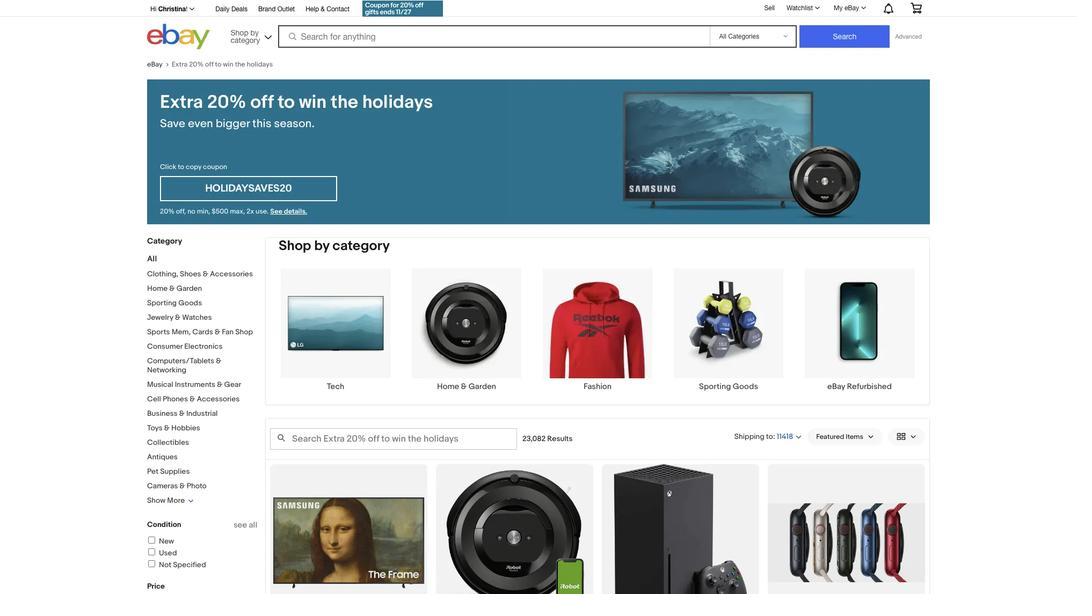 Task type: vqa. For each thing, say whether or not it's contained in the screenshot.
Apple Watch Series 8 -  GPS + GSM Cellular 41mm Smart Watch - Excellent image
yes



Task type: locate. For each thing, give the bounding box(es) containing it.
shop by category inside dropdown button
[[231, 28, 260, 44]]

1 vertical spatial sporting
[[699, 382, 731, 392]]

fashion
[[584, 382, 612, 392]]

items
[[846, 433, 863, 441]]

watchlist
[[787, 4, 813, 12]]

0 vertical spatial home
[[147, 284, 168, 293]]

shop by category button
[[226, 24, 274, 47]]

used
[[159, 549, 177, 558]]

0 horizontal spatial by
[[251, 28, 259, 37]]

pet supplies link
[[147, 467, 190, 476]]

collectibles link
[[147, 438, 189, 447]]

1 horizontal spatial win
[[299, 91, 327, 114]]

1 vertical spatial home
[[437, 382, 459, 392]]

show
[[147, 496, 165, 505]]

1 horizontal spatial off
[[250, 91, 274, 114]]

list inside the shop by category main content
[[266, 268, 929, 405]]

0 vertical spatial holidays
[[247, 60, 273, 69]]

win down shop by category dropdown button
[[223, 60, 233, 69]]

1 horizontal spatial sporting goods link
[[663, 268, 794, 392]]

off up this
[[250, 91, 274, 114]]

1 vertical spatial goods
[[733, 382, 758, 392]]

holidays
[[247, 60, 273, 69], [362, 91, 433, 114]]

0 horizontal spatial the
[[235, 60, 245, 69]]

home & garden link for shop by category
[[401, 268, 532, 392]]

sporting goods link inside the shop by category main content
[[663, 268, 794, 392]]

even
[[188, 117, 213, 131]]

daily
[[215, 5, 230, 13]]

list
[[266, 268, 929, 405]]

1 vertical spatial holidays
[[362, 91, 433, 114]]

the inside extra 20% off to win the holidays save even bigger this season.
[[331, 91, 358, 114]]

0 vertical spatial goods
[[178, 299, 202, 308]]

1 vertical spatial off
[[250, 91, 274, 114]]

holidaysaves20 button
[[160, 176, 337, 201]]

0 vertical spatial extra
[[172, 60, 188, 69]]

20% right ebay 'link'
[[189, 60, 203, 69]]

1 vertical spatial extra
[[160, 91, 203, 114]]

0 vertical spatial sporting
[[147, 299, 177, 308]]

1 horizontal spatial the
[[331, 91, 358, 114]]

goods inside clothing, shoes & accessories home & garden sporting goods jewelry & watches sports mem, cards & fan shop consumer electronics computers/tablets & networking musical instruments & gear cell phones & accessories business & industrial toys & hobbies collectibles antiques pet supplies cameras & photo
[[178, 299, 202, 308]]

0 vertical spatial off
[[205, 60, 214, 69]]

my ebay link
[[828, 2, 871, 14]]

1 vertical spatial 20%
[[207, 91, 246, 114]]

20% inside extra 20% off to win the holidays save even bigger this season.
[[207, 91, 246, 114]]

goods
[[178, 299, 202, 308], [733, 382, 758, 392]]

0 horizontal spatial off
[[205, 60, 214, 69]]

christina
[[158, 5, 186, 13]]

shop inside dropdown button
[[231, 28, 248, 37]]

0 horizontal spatial home
[[147, 284, 168, 293]]

business
[[147, 409, 178, 418]]

daily deals
[[215, 5, 247, 13]]

category
[[147, 236, 182, 246]]

0 horizontal spatial sporting
[[147, 299, 177, 308]]

0 vertical spatial category
[[231, 36, 260, 44]]

1 horizontal spatial garden
[[469, 382, 496, 392]]

1 horizontal spatial category
[[332, 238, 390, 255]]

tech
[[327, 382, 344, 392]]

0 horizontal spatial win
[[223, 60, 233, 69]]

:
[[773, 432, 775, 441]]

shop by category
[[231, 28, 260, 44], [279, 238, 390, 255]]

0 vertical spatial win
[[223, 60, 233, 69]]

off for extra 20% off to win the holidays save even bigger this season.
[[250, 91, 274, 114]]

1 vertical spatial category
[[332, 238, 390, 255]]

category
[[231, 36, 260, 44], [332, 238, 390, 255]]

antiques link
[[147, 453, 178, 462]]

1 horizontal spatial 20%
[[189, 60, 203, 69]]

1 horizontal spatial home
[[437, 382, 459, 392]]

Enter your search keyword text field
[[270, 428, 517, 450]]

featured items
[[816, 433, 863, 441]]

ebay inside "link"
[[827, 382, 845, 392]]

watches
[[182, 313, 212, 322]]

2 vertical spatial ebay
[[827, 382, 845, 392]]

samsung qn55ls03ba 55 inch the frame qled 4k uhd quantum hdr smart tv (2022) image
[[270, 464, 427, 594]]

shop by category down details.
[[279, 238, 390, 255]]

accessories down gear
[[197, 395, 240, 404]]

home inside clothing, shoes & accessories home & garden sporting goods jewelry & watches sports mem, cards & fan shop consumer electronics computers/tablets & networking musical instruments & gear cell phones & accessories business & industrial toys & hobbies collectibles antiques pet supplies cameras & photo
[[147, 284, 168, 293]]

0 horizontal spatial shop by category
[[231, 28, 260, 44]]

0 vertical spatial garden
[[176, 284, 202, 293]]

new link
[[147, 537, 174, 546]]

shop down deals
[[231, 28, 248, 37]]

1 vertical spatial shop by category
[[279, 238, 390, 255]]

2 vertical spatial shop
[[235, 328, 253, 337]]

1 horizontal spatial by
[[314, 238, 329, 255]]

none submit inside shop by category banner
[[800, 25, 890, 48]]

1 horizontal spatial holidays
[[362, 91, 433, 114]]

goods inside the shop by category main content
[[733, 382, 758, 392]]

watchlist link
[[781, 2, 825, 14]]

shop inside clothing, shoes & accessories home & garden sporting goods jewelry & watches sports mem, cards & fan shop consumer electronics computers/tablets & networking musical instruments & gear cell phones & accessories business & industrial toys & hobbies collectibles antiques pet supplies cameras & photo
[[235, 328, 253, 337]]

1 vertical spatial ebay
[[147, 60, 163, 69]]

by inside main content
[[314, 238, 329, 255]]

holidays for extra 20% off to win the holidays save even bigger this season.
[[362, 91, 433, 114]]

help & contact link
[[306, 4, 350, 16]]

garden
[[176, 284, 202, 293], [469, 382, 496, 392]]

20% up "bigger"
[[207, 91, 246, 114]]

by
[[251, 28, 259, 37], [314, 238, 329, 255]]

details.
[[284, 207, 307, 216]]

20% left off,
[[160, 207, 174, 216]]

mem,
[[172, 328, 191, 337]]

to inside extra 20% off to win the holidays save even bigger this season.
[[278, 91, 295, 114]]

1 horizontal spatial shop by category
[[279, 238, 390, 255]]

23,082 results
[[522, 434, 573, 443]]

23,082
[[522, 434, 546, 443]]

cameras & photo link
[[147, 482, 207, 491]]

2 horizontal spatial 20%
[[207, 91, 246, 114]]

garden inside the shop by category main content
[[469, 382, 496, 392]]

& inside 'link'
[[321, 5, 325, 13]]

$500
[[212, 207, 228, 216]]

11418
[[777, 432, 793, 442]]

sell
[[764, 4, 775, 12]]

goods up shipping
[[733, 382, 758, 392]]

None submit
[[800, 25, 890, 48]]

off inside extra 20% off to win the holidays save even bigger this season.
[[250, 91, 274, 114]]

refurbished
[[847, 382, 892, 392]]

1 vertical spatial win
[[299, 91, 327, 114]]

accessories
[[210, 270, 253, 279], [197, 395, 240, 404]]

supplies
[[160, 467, 190, 476]]

ebay for ebay 'link'
[[147, 60, 163, 69]]

microsoft xbox series x 1tb ssd image
[[602, 464, 759, 594]]

1 horizontal spatial goods
[[733, 382, 758, 392]]

shop by category down deals
[[231, 28, 260, 44]]

no
[[187, 207, 195, 216]]

holidays inside extra 20% off to win the holidays save even bigger this season.
[[362, 91, 433, 114]]

phones
[[163, 395, 188, 404]]

goods up the watches
[[178, 299, 202, 308]]

0 vertical spatial shop by category
[[231, 28, 260, 44]]

sporting
[[147, 299, 177, 308], [699, 382, 731, 392]]

sporting goods
[[699, 382, 758, 392]]

sports
[[147, 328, 170, 337]]

0 vertical spatial ebay
[[845, 4, 859, 12]]

accessories right shoes
[[210, 270, 253, 279]]

home & garden link
[[401, 268, 532, 392], [147, 284, 202, 293]]

pet
[[147, 467, 158, 476]]

shop down details.
[[279, 238, 311, 255]]

0 horizontal spatial holidays
[[247, 60, 273, 69]]

ebay refurbished
[[827, 382, 892, 392]]

the
[[235, 60, 245, 69], [331, 91, 358, 114]]

photo
[[187, 482, 207, 491]]

to inside 'shipping to : 11418'
[[766, 432, 773, 441]]

extra inside extra 20% off to win the holidays save even bigger this season.
[[160, 91, 203, 114]]

list containing tech
[[266, 268, 929, 405]]

shop by category banner
[[144, 0, 930, 52]]

shop
[[231, 28, 248, 37], [279, 238, 311, 255], [235, 328, 253, 337]]

1 horizontal spatial home & garden link
[[401, 268, 532, 392]]

this
[[252, 117, 271, 131]]

daily deals link
[[215, 4, 247, 16]]

win
[[223, 60, 233, 69], [299, 91, 327, 114]]

the for extra 20% off to win the holidays save even bigger this season.
[[331, 91, 358, 114]]

0 vertical spatial the
[[235, 60, 245, 69]]

shop inside main content
[[279, 238, 311, 255]]

1 horizontal spatial sporting
[[699, 382, 731, 392]]

win up season.
[[299, 91, 327, 114]]

by inside dropdown button
[[251, 28, 259, 37]]

1 vertical spatial garden
[[469, 382, 496, 392]]

off right ebay 'link'
[[205, 60, 214, 69]]

0 horizontal spatial home & garden link
[[147, 284, 202, 293]]

0 horizontal spatial garden
[[176, 284, 202, 293]]

ebay refurbished link
[[794, 268, 925, 392]]

off for extra 20% off to win the holidays
[[205, 60, 214, 69]]

&
[[321, 5, 325, 13], [203, 270, 208, 279], [169, 284, 175, 293], [175, 313, 180, 322], [215, 328, 220, 337], [216, 357, 221, 366], [217, 380, 223, 389], [461, 382, 467, 392], [190, 395, 195, 404], [179, 409, 185, 418], [164, 424, 170, 433], [180, 482, 185, 491]]

toys & hobbies link
[[147, 424, 200, 433]]

cell phones & accessories link
[[147, 395, 240, 404]]

home & garden link for all
[[147, 284, 202, 293]]

fashion link
[[532, 268, 663, 392]]

0 vertical spatial 20%
[[189, 60, 203, 69]]

featured
[[816, 433, 844, 441]]

garden inside clothing, shoes & accessories home & garden sporting goods jewelry & watches sports mem, cards & fan shop consumer electronics computers/tablets & networking musical instruments & gear cell phones & accessories business & industrial toys & hobbies collectibles antiques pet supplies cameras & photo
[[176, 284, 202, 293]]

your shopping cart image
[[910, 3, 922, 13]]

tech link
[[270, 268, 401, 392]]

to
[[215, 60, 221, 69], [278, 91, 295, 114], [178, 163, 184, 171], [766, 432, 773, 441]]

1 vertical spatial by
[[314, 238, 329, 255]]

0 horizontal spatial goods
[[178, 299, 202, 308]]

shop right fan
[[235, 328, 253, 337]]

sporting inside clothing, shoes & accessories home & garden sporting goods jewelry & watches sports mem, cards & fan shop consumer electronics computers/tablets & networking musical instruments & gear cell phones & accessories business & industrial toys & hobbies collectibles antiques pet supplies cameras & photo
[[147, 299, 177, 308]]

home & garden
[[437, 382, 496, 392]]

1 vertical spatial the
[[331, 91, 358, 114]]

home & garden link inside the shop by category main content
[[401, 268, 532, 392]]

win for extra 20% off to win the holidays
[[223, 60, 233, 69]]

apple watch series 8 -  gps + gsm cellular 41mm smart watch - excellent image
[[768, 504, 925, 582]]

0 vertical spatial shop
[[231, 28, 248, 37]]

0 vertical spatial by
[[251, 28, 259, 37]]

1 vertical spatial shop
[[279, 238, 311, 255]]

win inside extra 20% off to win the holidays save even bigger this season.
[[299, 91, 327, 114]]

0 horizontal spatial category
[[231, 36, 260, 44]]

see
[[270, 207, 282, 216]]

0 horizontal spatial 20%
[[160, 207, 174, 216]]



Task type: describe. For each thing, give the bounding box(es) containing it.
category inside dropdown button
[[231, 36, 260, 44]]

category inside main content
[[332, 238, 390, 255]]

copy
[[186, 163, 201, 171]]

computers/tablets & networking link
[[147, 357, 221, 375]]

price
[[147, 582, 165, 591]]

irobot roomba e5 (5150) vacuum cleaning robot manufacturer certified refurbished image
[[436, 470, 593, 594]]

extra for extra 20% off to win the holidays save even bigger this season.
[[160, 91, 203, 114]]

extra 20% off to win the holidays
[[172, 60, 273, 69]]

contact
[[327, 5, 350, 13]]

20% off, no min, $500 max, 2x use. see details.
[[160, 207, 307, 216]]

hobbies
[[171, 424, 200, 433]]

win for extra 20% off to win the holidays save even bigger this season.
[[299, 91, 327, 114]]

industrial
[[186, 409, 218, 418]]

collectibles
[[147, 438, 189, 447]]

the for extra 20% off to win the holidays
[[235, 60, 245, 69]]

hi
[[150, 5, 156, 13]]

shoes
[[180, 270, 201, 279]]

brand outlet
[[258, 5, 295, 13]]

ebay inside account navigation
[[845, 4, 859, 12]]

0 vertical spatial accessories
[[210, 270, 253, 279]]

shipping to : 11418
[[734, 432, 793, 442]]

view: gallery view image
[[897, 431, 917, 443]]

coupon
[[203, 163, 227, 171]]

& inside the shop by category main content
[[461, 382, 467, 392]]

Search for anything text field
[[279, 26, 708, 47]]

home inside the shop by category main content
[[437, 382, 459, 392]]

2x
[[247, 207, 254, 216]]

my
[[834, 4, 843, 12]]

condition
[[147, 520, 181, 529]]

musical
[[147, 380, 173, 389]]

see
[[234, 520, 247, 530]]

cards
[[192, 328, 213, 337]]

off,
[[176, 207, 186, 216]]

brand
[[258, 5, 276, 13]]

20% for extra 20% off to win the holidays
[[189, 60, 203, 69]]

clothing, shoes & accessories home & garden sporting goods jewelry & watches sports mem, cards & fan shop consumer electronics computers/tablets & networking musical instruments & gear cell phones & accessories business & industrial toys & hobbies collectibles antiques pet supplies cameras & photo
[[147, 270, 253, 491]]

save
[[160, 117, 185, 131]]

ebay link
[[147, 60, 172, 69]]

shop by category inside main content
[[279, 238, 390, 255]]

sell link
[[759, 4, 780, 12]]

New checkbox
[[148, 537, 155, 544]]

help
[[306, 5, 319, 13]]

Used checkbox
[[148, 549, 155, 556]]

advanced link
[[890, 26, 927, 47]]

consumer
[[147, 342, 183, 351]]

sports mem, cards & fan shop link
[[147, 328, 253, 337]]

shop by category main content
[[265, 237, 930, 594]]

holidaysaves20
[[205, 183, 292, 195]]

2 vertical spatial 20%
[[160, 207, 174, 216]]

business & industrial link
[[147, 409, 218, 418]]

outlet
[[277, 5, 295, 13]]

results
[[547, 434, 573, 443]]

not specified link
[[147, 561, 206, 570]]

specified
[[173, 561, 206, 570]]

use.
[[256, 207, 269, 216]]

min,
[[197, 207, 210, 216]]

ebay for ebay refurbished
[[827, 382, 845, 392]]

not specified
[[159, 561, 206, 570]]

holidays for extra 20% off to win the holidays
[[247, 60, 273, 69]]

computers/tablets
[[147, 357, 214, 366]]

antiques
[[147, 453, 178, 462]]

help & contact
[[306, 5, 350, 13]]

gear
[[224, 380, 241, 389]]

used link
[[147, 549, 177, 558]]

fan
[[222, 328, 234, 337]]

all
[[249, 520, 257, 530]]

sporting inside sporting goods 'link'
[[699, 382, 731, 392]]

clothing, shoes & accessories link
[[147, 270, 253, 279]]

toys
[[147, 424, 163, 433]]

shipping
[[734, 432, 764, 441]]

more
[[167, 496, 185, 505]]

new
[[159, 537, 174, 546]]

get an extra 20% off image
[[362, 1, 443, 17]]

!
[[186, 5, 188, 13]]

account navigation
[[144, 0, 930, 18]]

click to copy coupon
[[160, 163, 227, 171]]

cell
[[147, 395, 161, 404]]

advanced
[[895, 33, 922, 40]]

see all button
[[234, 520, 257, 530]]

click
[[160, 163, 176, 171]]

all
[[147, 254, 157, 264]]

extra for extra 20% off to win the holidays
[[172, 60, 188, 69]]

featured items button
[[808, 428, 883, 446]]

my ebay
[[834, 4, 859, 12]]

0 horizontal spatial sporting goods link
[[147, 299, 202, 308]]

brand outlet link
[[258, 4, 295, 16]]

cameras
[[147, 482, 178, 491]]

not
[[159, 561, 171, 570]]

electronics
[[184, 342, 223, 351]]

Not Specified checkbox
[[148, 561, 155, 568]]

bigger
[[216, 117, 250, 131]]

1 vertical spatial accessories
[[197, 395, 240, 404]]

musical instruments & gear link
[[147, 380, 241, 389]]

20% for extra 20% off to win the holidays save even bigger this season.
[[207, 91, 246, 114]]

clothing,
[[147, 270, 178, 279]]

jewelry
[[147, 313, 173, 322]]



